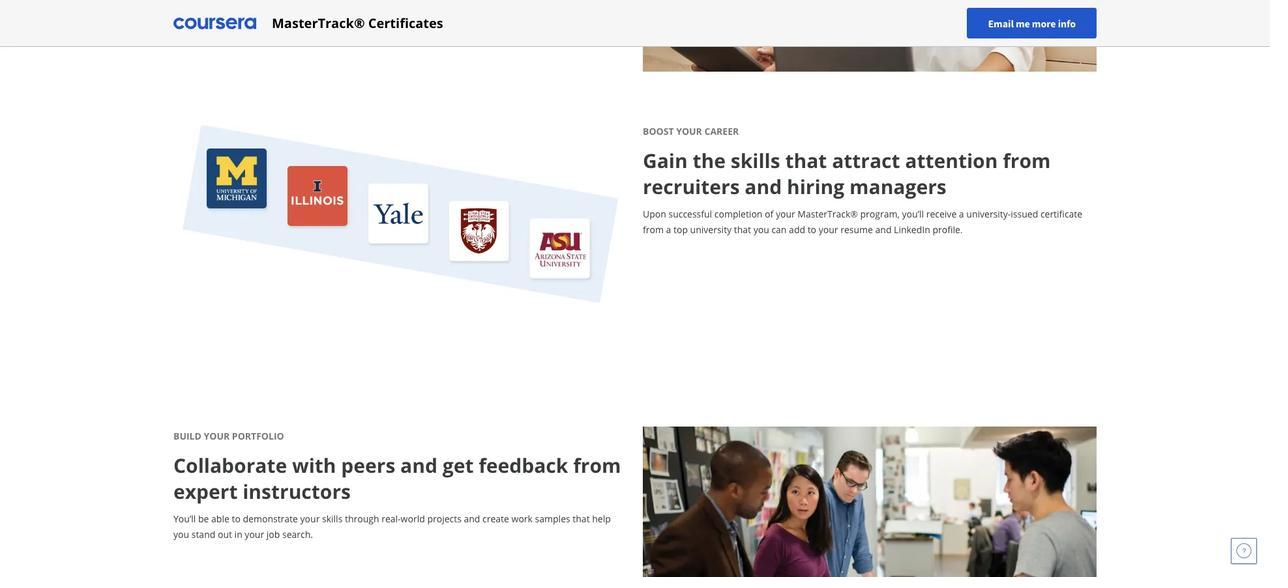 Task type: vqa. For each thing, say whether or not it's contained in the screenshot.
and inside the Gain The Skills That Attract Attention From Recruiters And Hiring Managers
yes



Task type: locate. For each thing, give the bounding box(es) containing it.
successful
[[669, 208, 712, 221]]

you inside you'll be able to demonstrate your skills through real-world projects and create work samples that help you stand out in your job search.
[[173, 529, 189, 541]]

0 vertical spatial mastertrack®
[[272, 14, 365, 32]]

a left top
[[666, 224, 671, 236]]

from up issued
[[1003, 147, 1051, 174]]

1 horizontal spatial from
[[643, 224, 664, 236]]

0 horizontal spatial a
[[666, 224, 671, 236]]

0 horizontal spatial you
[[173, 529, 189, 541]]

recruiters
[[643, 174, 740, 200]]

1 vertical spatial you
[[173, 529, 189, 541]]

2 vertical spatial that
[[573, 513, 590, 526]]

to right able
[[232, 513, 241, 526]]

peers
[[341, 453, 395, 479]]

collaborate with peers and get feedback from expert instructors
[[173, 453, 621, 506]]

0 vertical spatial to
[[808, 224, 817, 236]]

1 horizontal spatial mastertrack®
[[798, 208, 858, 221]]

build
[[173, 431, 201, 443]]

upon successful completion of your mastertrack® program, you'll receive a university-issued certificate from a top university that you can add to your resume and linkedin profile.
[[643, 208, 1083, 236]]

boost your career
[[643, 125, 739, 138]]

0 horizontal spatial from
[[573, 453, 621, 479]]

your
[[676, 125, 702, 138], [204, 431, 230, 443]]

1 vertical spatial from
[[643, 224, 664, 236]]

1 vertical spatial mastertrack®
[[798, 208, 858, 221]]

that
[[785, 147, 827, 174], [734, 224, 751, 236], [573, 513, 590, 526]]

completion
[[715, 208, 763, 221]]

help center image
[[1236, 544, 1252, 560]]

0 horizontal spatial your
[[204, 431, 230, 443]]

a
[[959, 208, 964, 221], [666, 224, 671, 236]]

1 vertical spatial that
[[734, 224, 751, 236]]

certificates
[[368, 14, 443, 32]]

from inside collaborate with peers and get feedback from expert instructors
[[573, 453, 621, 479]]

email
[[988, 17, 1014, 30]]

0 vertical spatial your
[[676, 125, 702, 138]]

1 horizontal spatial to
[[808, 224, 817, 236]]

0 vertical spatial skills
[[731, 147, 780, 174]]

email me more info button
[[967, 8, 1097, 38]]

through
[[345, 513, 379, 526]]

demonstrate
[[243, 513, 298, 526]]

info
[[1058, 17, 1076, 30]]

you
[[754, 224, 769, 236], [173, 529, 189, 541]]

your right boost on the top of page
[[676, 125, 702, 138]]

1 horizontal spatial that
[[734, 224, 751, 236]]

from up help
[[573, 453, 621, 479]]

expert
[[173, 479, 238, 506]]

2 vertical spatial from
[[573, 453, 621, 479]]

you'll
[[902, 208, 924, 221]]

that inside gain the skills that attract attention from recruiters and hiring managers
[[785, 147, 827, 174]]

you inside upon successful completion of your mastertrack® program, you'll receive a university-issued certificate from a top university that you can add to your resume and linkedin profile.
[[754, 224, 769, 236]]

that inside upon successful completion of your mastertrack® program, you'll receive a university-issued certificate from a top university that you can add to your resume and linkedin profile.
[[734, 224, 751, 236]]

0 vertical spatial you
[[754, 224, 769, 236]]

attract
[[832, 147, 900, 174]]

skills down 'career'
[[731, 147, 780, 174]]

you down of
[[754, 224, 769, 236]]

2 horizontal spatial from
[[1003, 147, 1051, 174]]

world
[[401, 513, 425, 526]]

and inside collaborate with peers and get feedback from expert instructors
[[400, 453, 438, 479]]

your right of
[[776, 208, 795, 221]]

1 vertical spatial skills
[[322, 513, 343, 526]]

portfolio
[[232, 431, 284, 443]]

that down completion
[[734, 224, 751, 236]]

skills left through
[[322, 513, 343, 526]]

issued
[[1011, 208, 1038, 221]]

your right 'in' at the left of the page
[[245, 529, 264, 541]]

1 vertical spatial your
[[204, 431, 230, 443]]

2 horizontal spatial that
[[785, 147, 827, 174]]

and
[[745, 174, 782, 200], [876, 224, 892, 236], [400, 453, 438, 479], [464, 513, 480, 526]]

your right build
[[204, 431, 230, 443]]

you down you'll
[[173, 529, 189, 541]]

1 horizontal spatial skills
[[731, 147, 780, 174]]

that left attract
[[785, 147, 827, 174]]

from inside gain the skills that attract attention from recruiters and hiring managers
[[1003, 147, 1051, 174]]

0 horizontal spatial that
[[573, 513, 590, 526]]

more
[[1032, 17, 1056, 30]]

0 vertical spatial a
[[959, 208, 964, 221]]

mastertrack® inside upon successful completion of your mastertrack® program, you'll receive a university-issued certificate from a top university that you can add to your resume and linkedin profile.
[[798, 208, 858, 221]]

your left resume
[[819, 224, 838, 236]]

0 horizontal spatial to
[[232, 513, 241, 526]]

your
[[776, 208, 795, 221], [819, 224, 838, 236], [300, 513, 320, 526], [245, 529, 264, 541]]

from
[[1003, 147, 1051, 174], [643, 224, 664, 236], [573, 453, 621, 479]]

and up of
[[745, 174, 782, 200]]

help
[[592, 513, 611, 526]]

email me more info
[[988, 17, 1076, 30]]

mastertrack®
[[272, 14, 365, 32], [798, 208, 858, 221]]

and left get
[[400, 453, 438, 479]]

from for gain the skills that attract attention from recruiters and hiring managers
[[1003, 147, 1051, 174]]

that left help
[[573, 513, 590, 526]]

1 horizontal spatial a
[[959, 208, 964, 221]]

0 vertical spatial that
[[785, 147, 827, 174]]

the
[[693, 147, 726, 174]]

to right the add
[[808, 224, 817, 236]]

1 vertical spatial a
[[666, 224, 671, 236]]

and left create
[[464, 513, 480, 526]]

1 horizontal spatial your
[[676, 125, 702, 138]]

0 horizontal spatial skills
[[322, 513, 343, 526]]

1 horizontal spatial you
[[754, 224, 769, 236]]

job
[[267, 529, 280, 541]]

1 vertical spatial to
[[232, 513, 241, 526]]

and down program,
[[876, 224, 892, 236]]

from down upon
[[643, 224, 664, 236]]

0 vertical spatial from
[[1003, 147, 1051, 174]]

to
[[808, 224, 817, 236], [232, 513, 241, 526]]

coursera image
[[173, 13, 256, 34]]

0 horizontal spatial mastertrack®
[[272, 14, 365, 32]]

to inside you'll be able to demonstrate your skills through real-world projects and create work samples that help you stand out in your job search.
[[232, 513, 241, 526]]

mastertrack® certificates
[[272, 14, 443, 32]]

your for collaborate
[[204, 431, 230, 443]]

gain
[[643, 147, 688, 174]]

boost
[[643, 125, 674, 138]]

top
[[674, 224, 688, 236]]

skills
[[731, 147, 780, 174], [322, 513, 343, 526]]

a right receive
[[959, 208, 964, 221]]



Task type: describe. For each thing, give the bounding box(es) containing it.
can
[[772, 224, 787, 236]]

in
[[235, 529, 242, 541]]

profile.
[[933, 224, 963, 236]]

receive
[[927, 208, 957, 221]]

university-
[[967, 208, 1011, 221]]

able
[[211, 513, 229, 526]]

get
[[443, 453, 474, 479]]

instructors
[[243, 479, 351, 506]]

you'll
[[173, 513, 196, 526]]

from for collaborate with peers and get feedback from expert instructors
[[573, 453, 621, 479]]

hiring
[[787, 174, 845, 200]]

skills inside gain the skills that attract attention from recruiters and hiring managers
[[731, 147, 780, 174]]

collaborate
[[173, 453, 287, 479]]

certificate
[[1041, 208, 1083, 221]]

attention
[[905, 147, 998, 174]]

samples
[[535, 513, 570, 526]]

search.
[[282, 529, 313, 541]]

upon
[[643, 208, 666, 221]]

resume
[[841, 224, 873, 236]]

stand
[[192, 529, 215, 541]]

program,
[[861, 208, 900, 221]]

with
[[292, 453, 336, 479]]

work
[[512, 513, 533, 526]]

feedback
[[479, 453, 568, 479]]

and inside you'll be able to demonstrate your skills through real-world projects and create work samples that help you stand out in your job search.
[[464, 513, 480, 526]]

from inside upon successful completion of your mastertrack® program, you'll receive a university-issued certificate from a top university that you can add to your resume and linkedin profile.
[[643, 224, 664, 236]]

me
[[1016, 17, 1030, 30]]

of
[[765, 208, 774, 221]]

build your portfolio
[[173, 431, 284, 443]]

add
[[789, 224, 805, 236]]

managers
[[850, 174, 947, 200]]

linkedin
[[894, 224, 930, 236]]

to inside upon successful completion of your mastertrack® program, you'll receive a university-issued certificate from a top university that you can add to your resume and linkedin profile.
[[808, 224, 817, 236]]

projects
[[427, 513, 462, 526]]

skills inside you'll be able to demonstrate your skills through real-world projects and create work samples that help you stand out in your job search.
[[322, 513, 343, 526]]

your up search.
[[300, 513, 320, 526]]

out
[[218, 529, 232, 541]]

and inside upon successful completion of your mastertrack® program, you'll receive a university-issued certificate from a top university that you can add to your resume and linkedin profile.
[[876, 224, 892, 236]]

be
[[198, 513, 209, 526]]

you'll be able to demonstrate your skills through real-world projects and create work samples that help you stand out in your job search.
[[173, 513, 611, 541]]

gain the skills that attract attention from recruiters and hiring managers
[[643, 147, 1051, 200]]

and inside gain the skills that attract attention from recruiters and hiring managers
[[745, 174, 782, 200]]

career
[[705, 125, 739, 138]]

create
[[483, 513, 509, 526]]

that inside you'll be able to demonstrate your skills through real-world projects and create work samples that help you stand out in your job search.
[[573, 513, 590, 526]]

university
[[690, 224, 732, 236]]

your for gain
[[676, 125, 702, 138]]

real-
[[382, 513, 401, 526]]



